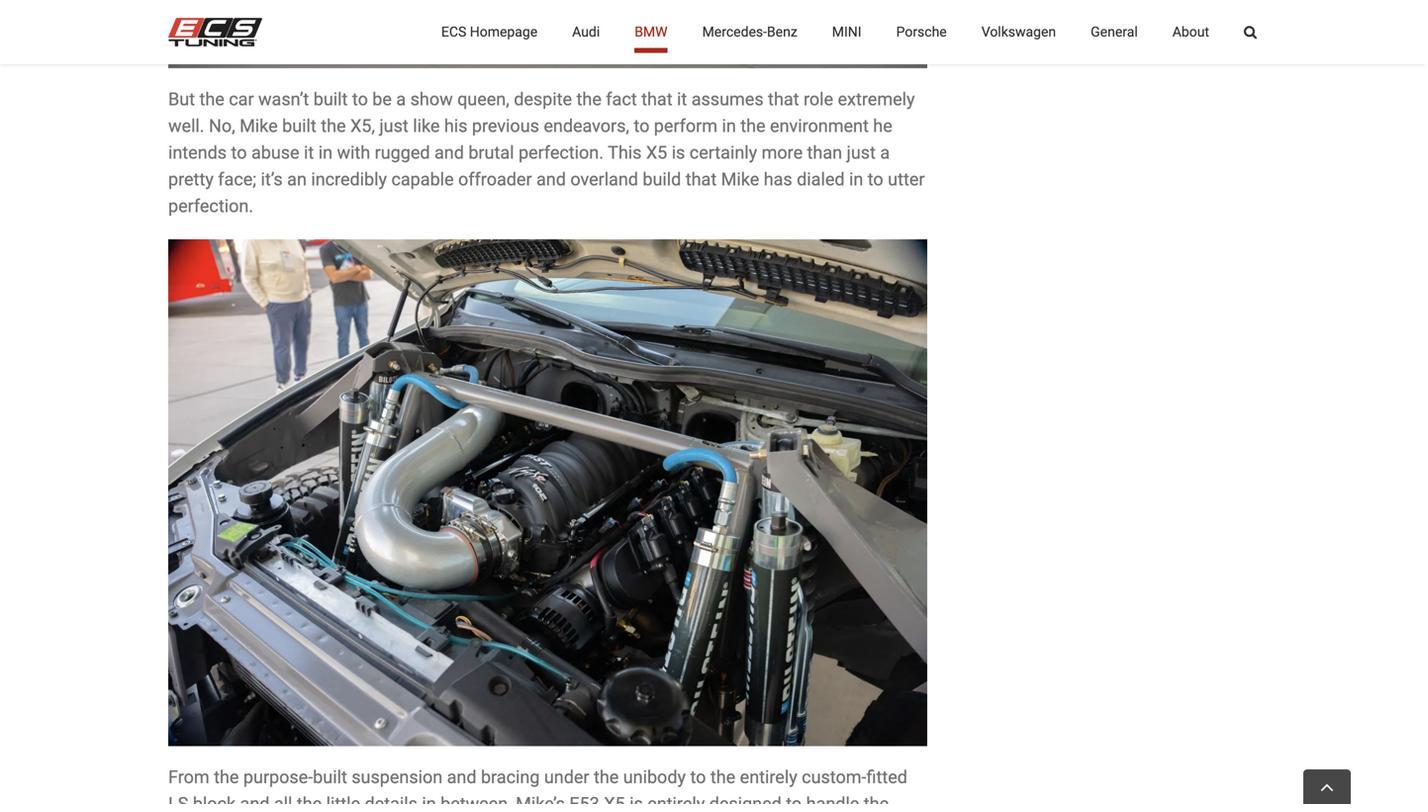 Task type: locate. For each thing, give the bounding box(es) containing it.
mercedes-benz
[[703, 24, 798, 40]]

just down he at the top right
[[847, 143, 876, 163]]

porsche link
[[897, 0, 947, 64]]

1 horizontal spatial that
[[686, 169, 717, 190]]

built
[[314, 89, 348, 110], [282, 116, 317, 137], [313, 768, 347, 789]]

built down wasn't
[[282, 116, 317, 137]]

dialed
[[797, 169, 845, 190]]

suspension
[[352, 768, 443, 789]]

be
[[373, 89, 392, 110]]

perform
[[654, 116, 718, 137]]

it up perform
[[677, 89, 687, 110]]

abuse
[[251, 143, 300, 163]]

x5 inside but the car wasn't built to be a show queen, despite the fact that it assumes that role extremely well. no, mike built the x5, just like his previous endeavors, to perform in the environment he intends to abuse it in with rugged and brutal perfection. this x5 is certainly more than just a pretty face; it's an incredibly capable offroader and overland build that mike has dialed in to utter perfection.
[[646, 143, 668, 163]]

homepage
[[470, 24, 538, 40]]

is down perform
[[672, 143, 686, 163]]

0 horizontal spatial perfection.
[[168, 196, 254, 217]]

assumes
[[692, 89, 764, 110]]

perfection. down pretty
[[168, 196, 254, 217]]

that
[[642, 89, 673, 110], [768, 89, 800, 110], [686, 169, 717, 190]]

designed
[[710, 794, 782, 805]]

in
[[722, 116, 736, 137], [319, 143, 333, 163], [850, 169, 864, 190], [422, 794, 436, 805]]

mercedes-benz link
[[703, 0, 798, 64]]

is
[[672, 143, 686, 163], [630, 794, 643, 805]]

1 vertical spatial it
[[304, 143, 314, 163]]

1 vertical spatial a
[[881, 143, 890, 163]]

he
[[874, 116, 893, 137]]

0 vertical spatial mike
[[240, 116, 278, 137]]

entirely up designed at bottom
[[740, 768, 798, 789]]

all
[[274, 794, 293, 805]]

volkswagen link
[[982, 0, 1057, 64]]

mike down certainly
[[721, 169, 760, 190]]

1 horizontal spatial perfection.
[[519, 143, 604, 163]]

role
[[804, 89, 834, 110]]

benz
[[767, 24, 798, 40]]

bmw
[[635, 24, 668, 40]]

and
[[435, 143, 464, 163], [537, 169, 566, 190], [447, 768, 477, 789], [240, 794, 270, 805]]

handle
[[807, 794, 860, 805]]

1 horizontal spatial x5
[[646, 143, 668, 163]]

despite
[[514, 89, 572, 110]]

bracing
[[481, 768, 540, 789]]

brutal
[[469, 143, 514, 163]]

to right the unibody on the left bottom
[[691, 768, 706, 789]]

built right wasn't
[[314, 89, 348, 110]]

queen,
[[458, 89, 510, 110]]

previous
[[472, 116, 540, 137]]

pretty
[[168, 169, 214, 190]]

ecs
[[442, 24, 467, 40]]

0 horizontal spatial entirely
[[648, 794, 705, 805]]

the up no,
[[199, 89, 225, 110]]

perfection.
[[519, 143, 604, 163], [168, 196, 254, 217]]

a
[[396, 89, 406, 110], [881, 143, 890, 163]]

1 vertical spatial perfection.
[[168, 196, 254, 217]]

face;
[[218, 169, 257, 190]]

intends
[[168, 143, 227, 163]]

details
[[365, 794, 418, 805]]

is inside but the car wasn't built to be a show queen, despite the fact that it assumes that role extremely well. no, mike built the x5, just like his previous endeavors, to perform in the environment he intends to abuse it in with rugged and brutal perfection. this x5 is certainly more than just a pretty face; it's an incredibly capable offroader and overland build that mike has dialed in to utter perfection.
[[672, 143, 686, 163]]

1 horizontal spatial just
[[847, 143, 876, 163]]

audi link
[[572, 0, 600, 64]]

the up "endeavors,"
[[577, 89, 602, 110]]

0 vertical spatial a
[[396, 89, 406, 110]]

0 horizontal spatial is
[[630, 794, 643, 805]]

block
[[193, 794, 236, 805]]

1 vertical spatial mike
[[721, 169, 760, 190]]

mike
[[240, 116, 278, 137], [721, 169, 760, 190]]

entirely
[[740, 768, 798, 789], [648, 794, 705, 805]]

0 vertical spatial is
[[672, 143, 686, 163]]

the left 'x5,'
[[321, 116, 346, 137]]

it
[[677, 89, 687, 110], [304, 143, 314, 163]]

1 horizontal spatial is
[[672, 143, 686, 163]]

1 vertical spatial is
[[630, 794, 643, 805]]

1 vertical spatial x5
[[604, 794, 625, 805]]

0 vertical spatial entirely
[[740, 768, 798, 789]]

is down the unibody on the left bottom
[[630, 794, 643, 805]]

wasn't
[[258, 89, 309, 110]]

between,
[[441, 794, 512, 805]]

0 vertical spatial just
[[380, 116, 409, 137]]

an
[[287, 169, 307, 190]]

0 vertical spatial x5
[[646, 143, 668, 163]]

capable
[[392, 169, 454, 190]]

that left role
[[768, 89, 800, 110]]

a right be
[[396, 89, 406, 110]]

little
[[326, 794, 360, 805]]

1 vertical spatial just
[[847, 143, 876, 163]]

in down assumes
[[722, 116, 736, 137]]

under
[[544, 768, 590, 789]]

the
[[199, 89, 225, 110], [577, 89, 602, 110], [321, 116, 346, 137], [741, 116, 766, 137], [214, 768, 239, 789], [594, 768, 619, 789], [711, 768, 736, 789], [297, 794, 322, 805]]

extremely
[[838, 89, 915, 110]]

2 vertical spatial built
[[313, 768, 347, 789]]

0 horizontal spatial mike
[[240, 116, 278, 137]]

x5
[[646, 143, 668, 163], [604, 794, 625, 805]]

and left overland
[[537, 169, 566, 190]]

than
[[808, 143, 843, 163]]

car
[[229, 89, 254, 110]]

that right fact
[[642, 89, 673, 110]]

ls
[[168, 794, 188, 805]]

1 horizontal spatial a
[[881, 143, 890, 163]]

0 horizontal spatial x5
[[604, 794, 625, 805]]

x5 inside from the purpose-built suspension and bracing under the unibody to the entirely custom-fitted ls block and all the little details in between, mike's e53 x5 is entirely designed to handle th
[[604, 794, 625, 805]]

it up an
[[304, 143, 314, 163]]

utter
[[888, 169, 925, 190]]

more
[[762, 143, 803, 163]]

a down he at the top right
[[881, 143, 890, 163]]

just
[[380, 116, 409, 137], [847, 143, 876, 163]]

bmw link
[[635, 0, 668, 64]]

x5 up build
[[646, 143, 668, 163]]

this
[[608, 143, 642, 163]]

and up between,
[[447, 768, 477, 789]]

that down certainly
[[686, 169, 717, 190]]

entirely down the unibody on the left bottom
[[648, 794, 705, 805]]

general
[[1091, 24, 1138, 40]]

his
[[444, 116, 468, 137]]

perfection. down "endeavors,"
[[519, 143, 604, 163]]

x5 right e53
[[604, 794, 625, 805]]

0 vertical spatial perfection.
[[519, 143, 604, 163]]

to
[[352, 89, 368, 110], [634, 116, 650, 137], [231, 143, 247, 163], [868, 169, 884, 190], [691, 768, 706, 789], [786, 794, 802, 805]]

ecs homepage link
[[442, 0, 538, 64]]

about
[[1173, 24, 1210, 40]]

mercedes-
[[703, 24, 767, 40]]

in right details
[[422, 794, 436, 805]]

volkswagen
[[982, 24, 1057, 40]]

built up little
[[313, 768, 347, 789]]

mike up abuse
[[240, 116, 278, 137]]

to left be
[[352, 89, 368, 110]]

just up rugged
[[380, 116, 409, 137]]

from the purpose-built suspension and bracing under the unibody to the entirely custom-fitted ls block and all the little details in between, mike's e53 x5 is entirely designed to handle th
[[168, 768, 923, 805]]

0 vertical spatial it
[[677, 89, 687, 110]]

1 vertical spatial entirely
[[648, 794, 705, 805]]



Task type: vqa. For each thing, say whether or not it's contained in the screenshot.
Mercedes-Benz
yes



Task type: describe. For each thing, give the bounding box(es) containing it.
custom-
[[802, 768, 867, 789]]

mike's
[[516, 794, 565, 805]]

like
[[413, 116, 440, 137]]

certainly
[[690, 143, 758, 163]]

to up this at the top of the page
[[634, 116, 650, 137]]

the up designed at bottom
[[711, 768, 736, 789]]

audi
[[572, 24, 600, 40]]

endeavors,
[[544, 116, 630, 137]]

and left the all in the left bottom of the page
[[240, 794, 270, 805]]

from
[[168, 768, 210, 789]]

to left utter
[[868, 169, 884, 190]]

0 horizontal spatial it
[[304, 143, 314, 163]]

well.
[[168, 116, 205, 137]]

overland
[[571, 169, 639, 190]]

in inside from the purpose-built suspension and bracing under the unibody to the entirely custom-fitted ls block and all the little details in between, mike's e53 x5 is entirely designed to handle th
[[422, 794, 436, 805]]

rugged
[[375, 143, 430, 163]]

the down assumes
[[741, 116, 766, 137]]

show
[[411, 89, 453, 110]]

0 horizontal spatial that
[[642, 89, 673, 110]]

with
[[337, 143, 371, 163]]

1 horizontal spatial it
[[677, 89, 687, 110]]

but the car wasn't built to be a show queen, despite the fact that it assumes that role extremely well. no, mike built the x5, just like his previous endeavors, to perform in the environment he intends to abuse it in with rugged and brutal perfection. this x5 is certainly more than just a pretty face; it's an incredibly capable offroader and overland build that mike has dialed in to utter perfection.
[[168, 89, 925, 217]]

0 horizontal spatial just
[[380, 116, 409, 137]]

mini
[[832, 24, 862, 40]]

the up e53
[[594, 768, 619, 789]]

ecs tuning logo image
[[168, 18, 262, 47]]

2 horizontal spatial that
[[768, 89, 800, 110]]

and down his
[[435, 143, 464, 163]]

the up block
[[214, 768, 239, 789]]

in right dialed
[[850, 169, 864, 190]]

no,
[[209, 116, 235, 137]]

0 horizontal spatial a
[[396, 89, 406, 110]]

purpose-
[[243, 768, 313, 789]]

general link
[[1091, 0, 1138, 64]]

to left handle
[[786, 794, 802, 805]]

incredibly
[[311, 169, 387, 190]]

to up face;
[[231, 143, 247, 163]]

it's
[[261, 169, 283, 190]]

offroader
[[458, 169, 532, 190]]

but
[[168, 89, 195, 110]]

fitted
[[867, 768, 908, 789]]

e53
[[570, 794, 600, 805]]

unibody
[[624, 768, 686, 789]]

x5,
[[350, 116, 375, 137]]

has
[[764, 169, 793, 190]]

1 horizontal spatial entirely
[[740, 768, 798, 789]]

fact
[[606, 89, 637, 110]]

built inside from the purpose-built suspension and bracing under the unibody to the entirely custom-fitted ls block and all the little details in between, mike's e53 x5 is entirely designed to handle th
[[313, 768, 347, 789]]

build
[[643, 169, 682, 190]]

0 vertical spatial built
[[314, 89, 348, 110]]

in left with
[[319, 143, 333, 163]]

the right the all in the left bottom of the page
[[297, 794, 322, 805]]

ecs homepage
[[442, 24, 538, 40]]

porsche
[[897, 24, 947, 40]]

environment
[[770, 116, 869, 137]]

mini link
[[832, 0, 862, 64]]

about link
[[1173, 0, 1210, 64]]

is inside from the purpose-built suspension and bracing under the unibody to the entirely custom-fitted ls block and all the little details in between, mike's e53 x5 is entirely designed to handle th
[[630, 794, 643, 805]]

1 horizontal spatial mike
[[721, 169, 760, 190]]

1 vertical spatial built
[[282, 116, 317, 137]]



